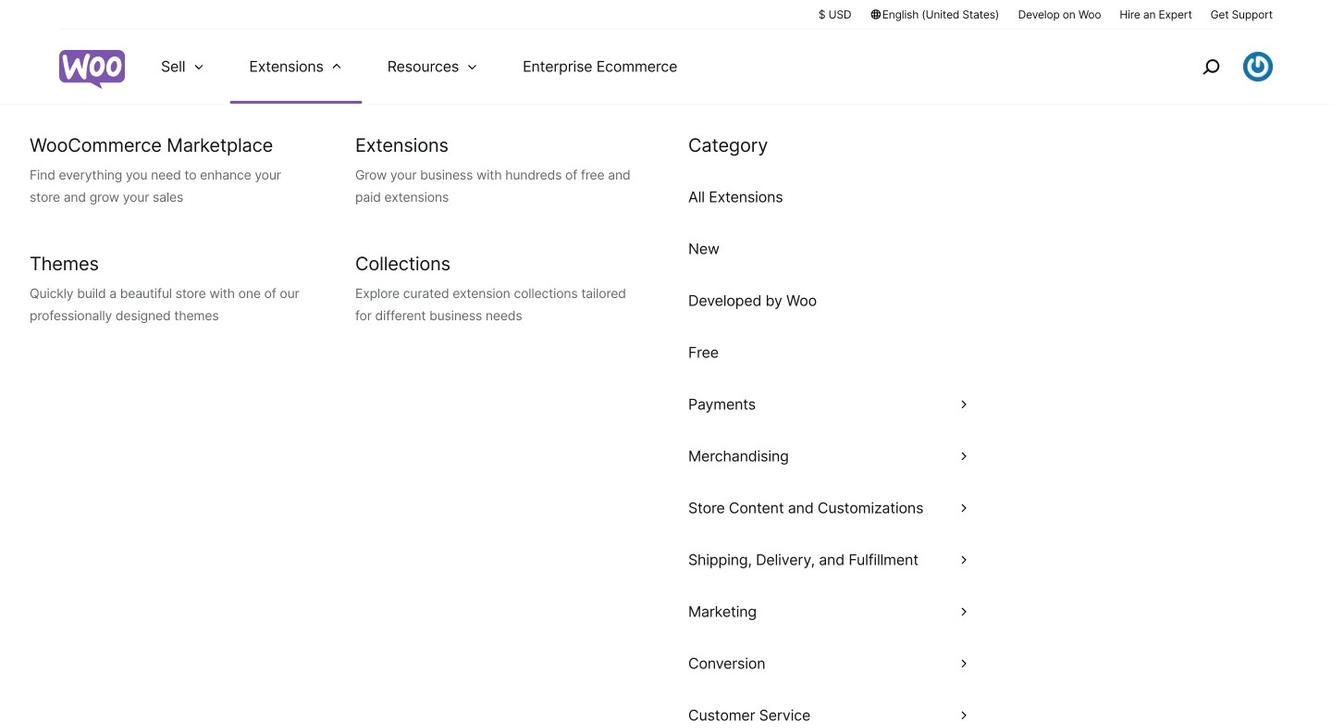 Task type: describe. For each thing, give the bounding box(es) containing it.
search image
[[1197, 52, 1226, 81]]

open account menu image
[[1244, 52, 1274, 81]]

service navigation menu element
[[1164, 37, 1274, 97]]



Task type: vqa. For each thing, say whether or not it's contained in the screenshot.
first angle down image from the top of the page
no



